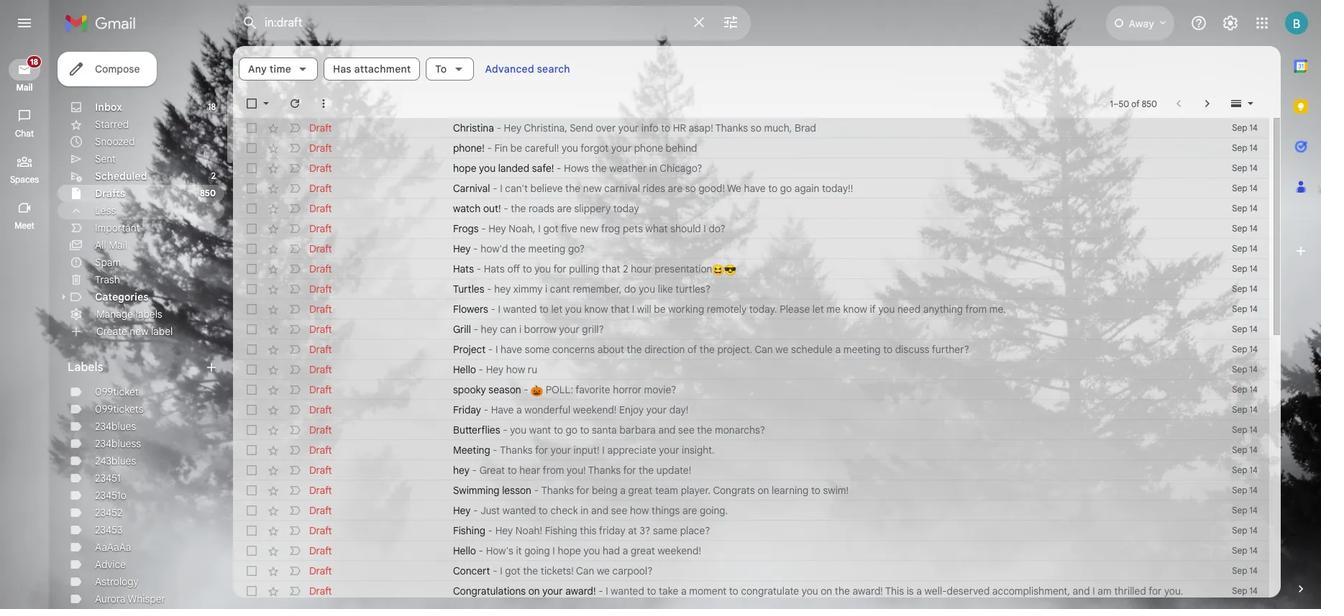 Task type: locate. For each thing, give the bounding box(es) containing it.
11 sep from the top
[[1232, 324, 1247, 334]]

850 inside main content
[[1142, 98, 1157, 109]]

20 draft from the top
[[309, 504, 332, 517]]

17 draft from the top
[[309, 444, 332, 457]]

tab list
[[1281, 46, 1321, 557]]

20 sep from the top
[[1232, 505, 1247, 516]]

i left "cant"
[[545, 283, 547, 296]]

are up place?
[[682, 504, 697, 517]]

same
[[653, 524, 678, 537]]

hey - just wanted to check in and see how things are going.
[[453, 504, 728, 517]]

14 draft from the top
[[309, 383, 332, 396]]

15 sep 14 from the top
[[1232, 404, 1258, 415]]

1 vertical spatial new
[[580, 222, 599, 235]]

has
[[333, 63, 351, 76]]

0 vertical spatial 850
[[1142, 98, 1157, 109]]

0 horizontal spatial award!
[[565, 585, 596, 598]]

great
[[479, 464, 505, 477]]

has attachment
[[333, 63, 411, 76]]

4 sep 14 from the top
[[1232, 183, 1258, 193]]

award! down tickets!
[[565, 585, 596, 598]]

ru
[[528, 363, 537, 376]]

24 14 from the top
[[1250, 585, 1258, 596]]

weekend!
[[573, 403, 617, 416], [658, 544, 701, 557]]

- for hey noah! fishing this friday at 3? same place?
[[488, 524, 493, 537]]

sep for grill - hey can i borrow your grill?
[[1232, 324, 1247, 334]]

to right 'want'
[[554, 424, 563, 437]]

0 horizontal spatial on
[[528, 585, 540, 598]]

9 sep 14 from the top
[[1232, 283, 1258, 294]]

i down had at left
[[606, 585, 608, 598]]

0 vertical spatial go
[[780, 182, 792, 195]]

mail down '18' link
[[16, 82, 33, 93]]

2
[[211, 170, 216, 181], [623, 263, 628, 275]]

9 14 from the top
[[1250, 283, 1258, 294]]

to
[[661, 122, 670, 134], [768, 182, 778, 195], [523, 263, 532, 275], [539, 303, 549, 316], [883, 343, 893, 356], [554, 424, 563, 437], [580, 424, 589, 437], [508, 464, 517, 477], [811, 484, 821, 497], [539, 504, 548, 517], [647, 585, 656, 598], [729, 585, 738, 598]]

search in mail image
[[237, 10, 263, 36]]

0 vertical spatial in
[[649, 162, 657, 175]]

to left hr
[[661, 122, 670, 134]]

0 horizontal spatial from
[[543, 464, 564, 477]]

0 vertical spatial got
[[543, 222, 559, 235]]

aurora
[[95, 593, 125, 606]]

phone! - fin be careful! you forgot your phone behind
[[453, 142, 697, 155]]

thanks up hear
[[500, 444, 533, 457]]

are
[[668, 182, 683, 195], [557, 202, 572, 215], [682, 504, 697, 517]]

15 14 from the top
[[1250, 404, 1258, 415]]

1 vertical spatial mail
[[109, 239, 127, 252]]

19 draft from the top
[[309, 484, 332, 497]]

hope up tickets!
[[558, 544, 581, 557]]

take
[[659, 585, 678, 598]]

1 vertical spatial meeting
[[843, 343, 881, 356]]

sep for congratulations on your award! - i wanted to take a moment to congratulate you on the award! this is a well-deserved accomplishment, and i am thrilled for you.
[[1232, 585, 1247, 596]]

- for i can't believe the new carnival rides are so good! we have to go again today!!
[[493, 182, 497, 195]]

24 sep 14 from the top
[[1232, 585, 1258, 596]]

15 row from the top
[[233, 400, 1269, 420]]

fin
[[494, 142, 508, 155]]

0 vertical spatial meeting
[[528, 242, 566, 255]]

sep 14 for hello - how's it going i hope you had a great weekend!
[[1232, 545, 1258, 556]]

0 horizontal spatial so
[[685, 182, 696, 195]]

to left discuss
[[883, 343, 893, 356]]

a right is
[[916, 585, 922, 598]]

sep for hope you landed safe! - hows the weather in chicago?
[[1232, 163, 1247, 173]]

- for how'd the meeting go?
[[473, 242, 478, 255]]

great down '3?'
[[631, 544, 655, 557]]

any
[[248, 63, 267, 76]]

10 14 from the top
[[1250, 303, 1258, 314]]

850 right the 50
[[1142, 98, 1157, 109]]

on right the congratulate
[[821, 585, 832, 598]]

13 draft from the top
[[309, 363, 332, 376]]

1 horizontal spatial from
[[965, 303, 987, 316]]

0 vertical spatial i
[[545, 283, 547, 296]]

0 vertical spatial weekend!
[[573, 403, 617, 416]]

poll: favorite horror movie?
[[543, 383, 676, 396]]

0 horizontal spatial go
[[566, 424, 577, 437]]

starred
[[95, 118, 129, 131]]

2 vertical spatial new
[[130, 325, 148, 338]]

0 vertical spatial hello
[[453, 363, 476, 376]]

so left good!
[[685, 182, 696, 195]]

0 vertical spatial that
[[602, 263, 620, 275]]

2 vertical spatial and
[[1073, 585, 1090, 598]]

2 award! from the left
[[853, 585, 883, 598]]

hello - hey how ru
[[453, 363, 537, 376]]

15 sep from the top
[[1232, 404, 1247, 415]]

sep 14 for hey - just wanted to check in and see how things are going.
[[1232, 505, 1258, 516]]

14 for turtles - hey ximmy i cant remember, do you like turtles?
[[1250, 283, 1258, 294]]

the left this
[[835, 585, 850, 598]]

- up the spooky season at left bottom
[[479, 363, 483, 376]]

9 draft from the top
[[309, 283, 332, 296]]

- for i got the tickets! can we carpool?
[[493, 565, 497, 578]]

18 14 from the top
[[1250, 465, 1258, 475]]

are down chicago?
[[668, 182, 683, 195]]

2 draft from the top
[[309, 142, 332, 155]]

- up hello - hey how ru on the bottom of page
[[488, 343, 493, 356]]

chat heading
[[0, 128, 49, 140]]

careful!
[[525, 142, 559, 155]]

1 horizontal spatial 850
[[1142, 98, 1157, 109]]

we down had at left
[[597, 565, 610, 578]]

friday
[[453, 403, 481, 416]]

create
[[96, 325, 127, 338]]

None checkbox
[[245, 141, 259, 155], [245, 201, 259, 216], [245, 262, 259, 276], [245, 302, 259, 316], [245, 443, 259, 457], [245, 483, 259, 498], [245, 503, 259, 518], [245, 524, 259, 538], [245, 544, 259, 558], [245, 564, 259, 578], [245, 584, 259, 598], [245, 141, 259, 155], [245, 201, 259, 216], [245, 262, 259, 276], [245, 302, 259, 316], [245, 443, 259, 457], [245, 483, 259, 498], [245, 503, 259, 518], [245, 524, 259, 538], [245, 544, 259, 558], [245, 564, 259, 578], [245, 584, 259, 598]]

1 horizontal spatial be
[[654, 303, 666, 316]]

are up five at left top
[[557, 202, 572, 215]]

team
[[655, 484, 678, 497]]

0 vertical spatial 2
[[211, 170, 216, 181]]

insight.
[[682, 444, 715, 457]]

be right will
[[654, 303, 666, 316]]

aaaaaa link
[[95, 541, 131, 554]]

10 sep from the top
[[1232, 303, 1247, 314]]

sep for hey - just wanted to check in and see how things are going.
[[1232, 505, 1247, 516]]

sep 14 for hey - great to hear from you! thanks for the update!
[[1232, 465, 1258, 475]]

0 horizontal spatial be
[[510, 142, 522, 155]]

great left team
[[628, 484, 653, 497]]

0 vertical spatial and
[[658, 424, 676, 437]]

sep for swimming lesson - thanks for being a great team player. congrats on learning to swim!
[[1232, 485, 1247, 496]]

mail heading
[[0, 82, 49, 93]]

12 14 from the top
[[1250, 344, 1258, 355]]

17 sep from the top
[[1232, 444, 1247, 455]]

sep 14 for phone! - fin be careful! you forgot your phone behind
[[1232, 142, 1258, 153]]

4 draft from the top
[[309, 182, 332, 195]]

- up fin
[[497, 122, 501, 134]]

draft for butterflies - you want to go to santa barbara and see the monarchs?
[[309, 424, 332, 437]]

- for just wanted to check in and see how things are going.
[[473, 504, 478, 517]]

of right the 50
[[1131, 98, 1140, 109]]

1 vertical spatial be
[[654, 303, 666, 316]]

3 sep 14 from the top
[[1232, 163, 1258, 173]]

3 sep from the top
[[1232, 163, 1247, 173]]

0 horizontal spatial of
[[688, 343, 697, 356]]

- for how's it going i hope you had a great weekend!
[[479, 544, 483, 557]]

- right flowers
[[491, 303, 496, 316]]

draft for phone! - fin be careful! you forgot your phone behind
[[309, 142, 332, 155]]

the
[[592, 162, 607, 175], [565, 182, 581, 195], [511, 202, 526, 215], [511, 242, 526, 255], [627, 343, 642, 356], [700, 343, 715, 356], [697, 424, 712, 437], [639, 464, 654, 477], [523, 565, 538, 578], [835, 585, 850, 598]]

2 fishing from the left
[[545, 524, 577, 537]]

hello up "concert" in the bottom of the page
[[453, 544, 476, 557]]

aaaaaa
[[95, 541, 131, 554]]

2 sep 14 from the top
[[1232, 142, 1258, 153]]

working
[[668, 303, 704, 316]]

0 horizontal spatial hats
[[453, 263, 474, 275]]

i left will
[[632, 303, 634, 316]]

sep for meeting - thanks for your input! i appreciate your insight.
[[1232, 444, 1247, 455]]

grill?
[[582, 323, 604, 336]]

support image
[[1190, 14, 1208, 32]]

your
[[618, 122, 639, 134], [611, 142, 632, 155], [559, 323, 580, 336], [646, 403, 667, 416], [551, 444, 571, 457], [659, 444, 679, 457], [542, 585, 563, 598]]

draft for frogs - hey noah, i got five new frog pets what should i do?
[[309, 222, 332, 235]]

i for ximmy
[[545, 283, 547, 296]]

2 horizontal spatial and
[[1073, 585, 1090, 598]]

i left do?
[[704, 222, 706, 235]]

0 vertical spatial so
[[751, 122, 762, 134]]

099ticket link
[[95, 385, 139, 398]]

grill
[[453, 323, 471, 336]]

1 horizontal spatial go
[[780, 182, 792, 195]]

categories
[[95, 291, 149, 303]]

1 vertical spatial hope
[[558, 544, 581, 557]]

hey for hey how ru
[[486, 363, 504, 376]]

spaces heading
[[0, 174, 49, 186]]

0 horizontal spatial and
[[591, 504, 609, 517]]

17 14 from the top
[[1250, 444, 1258, 455]]

sep 14 for swimming lesson - thanks for being a great team player. congrats on learning to swim!
[[1232, 485, 1258, 496]]

9 row from the top
[[233, 279, 1269, 299]]

Search in mail text field
[[265, 16, 682, 30]]

1 horizontal spatial award!
[[853, 585, 883, 598]]

1 hats from the left
[[453, 263, 474, 275]]

the down going
[[523, 565, 538, 578]]

5 row from the top
[[233, 198, 1269, 219]]

landed
[[498, 162, 529, 175]]

so left much,
[[751, 122, 762, 134]]

234bluess link
[[95, 437, 141, 450]]

0 vertical spatial are
[[668, 182, 683, 195]]

20 14 from the top
[[1250, 505, 1258, 516]]

7 row from the top
[[233, 239, 1269, 259]]

2 hello from the top
[[453, 544, 476, 557]]

hey down off
[[494, 283, 511, 296]]

a right schedule
[[835, 343, 841, 356]]

19 sep from the top
[[1232, 485, 1247, 496]]

i right can
[[519, 323, 522, 336]]

1 draft from the top
[[309, 122, 332, 134]]

- left great
[[472, 464, 477, 477]]

21 sep from the top
[[1232, 525, 1247, 536]]

to left the 'swim!'
[[811, 484, 821, 497]]

22 sep 14 from the top
[[1232, 545, 1258, 556]]

wanted down lesson
[[502, 504, 536, 517]]

on
[[758, 484, 769, 497], [528, 585, 540, 598], [821, 585, 832, 598]]

hey up how's
[[495, 524, 513, 537]]

16 14 from the top
[[1250, 424, 1258, 435]]

1 vertical spatial hey
[[481, 323, 497, 336]]

hats
[[453, 263, 474, 275], [484, 263, 505, 275]]

11 14 from the top
[[1250, 324, 1258, 334]]

7 sep from the top
[[1232, 243, 1247, 254]]

10 draft from the top
[[309, 303, 332, 316]]

0 horizontal spatial fishing
[[453, 524, 485, 537]]

labels
[[136, 308, 162, 321]]

astrology
[[95, 575, 139, 588]]

row
[[233, 118, 1269, 138], [233, 138, 1269, 158], [233, 158, 1269, 178], [233, 178, 1269, 198], [233, 198, 1269, 219], [233, 219, 1269, 239], [233, 239, 1269, 259], [233, 259, 1269, 279], [233, 279, 1269, 299], [233, 299, 1269, 319], [233, 319, 1269, 339], [233, 339, 1269, 360], [233, 360, 1269, 380], [233, 380, 1269, 400], [233, 400, 1269, 420], [233, 420, 1269, 440], [233, 440, 1269, 460], [233, 460, 1269, 480], [233, 480, 1269, 501], [233, 501, 1269, 521], [233, 521, 1269, 541], [233, 541, 1269, 561], [233, 561, 1269, 581], [233, 581, 1269, 601]]

🎃 image
[[531, 385, 543, 397]]

1 vertical spatial that
[[611, 303, 629, 316]]

you up "hows"
[[562, 142, 578, 155]]

main content containing any time
[[233, 46, 1281, 609]]

hey for hey noah, i got five new frog pets what should i do?
[[489, 222, 506, 235]]

navigation
[[0, 46, 50, 609]]

16 row from the top
[[233, 420, 1269, 440]]

mail inside heading
[[16, 82, 33, 93]]

0 horizontal spatial let
[[551, 303, 563, 316]]

sep 14 for concert - i got the tickets! can we carpool?
[[1232, 565, 1258, 576]]

sep for hey - how'd the meeting go?
[[1232, 243, 1247, 254]]

mail
[[16, 82, 33, 93], [109, 239, 127, 252]]

1 horizontal spatial got
[[543, 222, 559, 235]]

1 horizontal spatial in
[[649, 162, 657, 175]]

draft for grill - hey can i borrow your grill?
[[309, 323, 332, 336]]

13 sep 14 from the top
[[1232, 364, 1258, 375]]

out!
[[483, 202, 501, 215]]

4 14 from the top
[[1250, 183, 1258, 193]]

0 vertical spatial we
[[776, 343, 789, 356]]

movie?
[[644, 383, 676, 396]]

that up remember,
[[602, 263, 620, 275]]

award! left this
[[853, 585, 883, 598]]

6 draft from the top
[[309, 222, 332, 235]]

fishing
[[453, 524, 485, 537], [545, 524, 577, 537]]

sep 14 for congratulations on your award! - i wanted to take a moment to congratulate you on the award! this is a well-deserved accomplishment, and i am thrilled for you.
[[1232, 585, 1258, 596]]

hey up "how'd"
[[489, 222, 506, 235]]

22 draft from the top
[[309, 544, 332, 557]]

0 horizontal spatial got
[[505, 565, 520, 578]]

starred link
[[95, 118, 129, 131]]

sep for hello - how's it going i hope you had a great weekend!
[[1232, 545, 1247, 556]]

frogs - hey noah, i got five new frog pets what should i do?
[[453, 222, 725, 235]]

hello for hello - hey how ru
[[453, 363, 476, 376]]

hats up turtles
[[453, 263, 474, 275]]

- for thanks for your input! i appreciate your insight.
[[493, 444, 497, 457]]

will
[[637, 303, 651, 316]]

forgot
[[581, 142, 609, 155]]

important link
[[95, 222, 140, 234]]

concert - i got the tickets! can we carpool?
[[453, 565, 653, 578]]

18 row from the top
[[233, 460, 1269, 480]]

14 for carnival - i can't believe the new carnival rides are so good! we have to go again today!!
[[1250, 183, 1258, 193]]

know down remember,
[[584, 303, 608, 316]]

- up out!
[[493, 182, 497, 195]]

concerns
[[552, 343, 595, 356]]

aurora whisper
[[95, 593, 165, 606]]

0 vertical spatial hey
[[494, 283, 511, 296]]

14 for hello - how's it going i hope you had a great weekend!
[[1250, 545, 1258, 556]]

14 sep from the top
[[1232, 384, 1247, 395]]

hey
[[494, 283, 511, 296], [481, 323, 497, 336], [453, 464, 470, 477]]

1 horizontal spatial of
[[1131, 98, 1140, 109]]

- for hey christina, send over your info to hr asap! thanks so much, brad
[[497, 122, 501, 134]]

main content
[[233, 46, 1281, 609]]

a right have
[[516, 403, 522, 416]]

you up ximmy
[[534, 263, 551, 275]]

what
[[646, 222, 668, 235]]

5 sep 14 from the top
[[1232, 203, 1258, 214]]

- down have
[[503, 424, 507, 437]]

- left how's
[[479, 544, 483, 557]]

23 sep from the top
[[1232, 565, 1247, 576]]

mail down important
[[109, 239, 127, 252]]

1 horizontal spatial know
[[843, 303, 867, 316]]

go
[[780, 182, 792, 195], [566, 424, 577, 437]]

thanks up the check
[[541, 484, 574, 497]]

1 vertical spatial can
[[576, 565, 594, 578]]

0 horizontal spatial 2
[[211, 170, 216, 181]]

0 vertical spatial wanted
[[503, 303, 537, 316]]

1 horizontal spatial let
[[813, 303, 824, 316]]

6 row from the top
[[233, 219, 1269, 239]]

1 vertical spatial hello
[[453, 544, 476, 557]]

meeting left go?
[[528, 242, 566, 255]]

whisper
[[128, 593, 165, 606]]

hey down meeting on the left
[[453, 464, 470, 477]]

11 draft from the top
[[309, 323, 332, 336]]

850
[[1142, 98, 1157, 109], [200, 188, 216, 198]]

be right fin
[[510, 142, 522, 155]]

14 for phone! - fin be careful! you forgot your phone behind
[[1250, 142, 1258, 153]]

settings image
[[1222, 14, 1239, 32]]

hey for hey can i borrow your grill?
[[481, 323, 497, 336]]

sep 14 for hello - hey how ru
[[1232, 364, 1258, 375]]

Search in mail search field
[[233, 6, 751, 40]]

sep for concert - i got the tickets! can we carpool?
[[1232, 565, 1247, 576]]

4 sep from the top
[[1232, 183, 1247, 193]]

draft for friday - have a wonderful weekend! enjoy your day!
[[309, 403, 332, 416]]

the down "hows"
[[565, 182, 581, 195]]

from left "me."
[[965, 303, 987, 316]]

drafts link
[[95, 187, 125, 200]]

1 vertical spatial so
[[685, 182, 696, 195]]

0 vertical spatial great
[[628, 484, 653, 497]]

17 sep 14 from the top
[[1232, 444, 1258, 455]]

can right the project. at right
[[755, 343, 773, 356]]

- for i wanted to let you know that i will be working remotely today. please let me know if you need anything from me.
[[491, 303, 496, 316]]

1 horizontal spatial how
[[630, 504, 649, 517]]

22 sep from the top
[[1232, 545, 1247, 556]]

1 horizontal spatial fishing
[[545, 524, 577, 537]]

hey up the spooky season at left bottom
[[486, 363, 504, 376]]

1 vertical spatial how
[[630, 504, 649, 517]]

sep 14 for grill - hey can i borrow your grill?
[[1232, 324, 1258, 334]]

- for you want to go to santa barbara and see the monarchs?
[[503, 424, 507, 437]]

7 draft from the top
[[309, 242, 332, 255]]

1 horizontal spatial so
[[751, 122, 762, 134]]

7 14 from the top
[[1250, 243, 1258, 254]]

- left fin
[[487, 142, 492, 155]]

frog
[[601, 222, 620, 235]]

new down manage labels link
[[130, 325, 148, 338]]

you right if on the right of page
[[878, 303, 895, 316]]

for down 'want'
[[535, 444, 548, 457]]

and down being
[[591, 504, 609, 517]]

chat
[[15, 128, 34, 139]]

24 sep from the top
[[1232, 585, 1247, 596]]

10 row from the top
[[233, 299, 1269, 319]]

0 horizontal spatial know
[[584, 303, 608, 316]]

fishing down the check
[[545, 524, 577, 537]]

21 14 from the top
[[1250, 525, 1258, 536]]

1 horizontal spatial have
[[744, 182, 766, 195]]

older image
[[1200, 96, 1215, 111]]

see
[[678, 424, 695, 437], [611, 504, 627, 517]]

😆 image
[[712, 264, 724, 276]]

1 horizontal spatial on
[[758, 484, 769, 497]]

snoozed
[[95, 135, 135, 148]]

good!
[[699, 182, 725, 195]]

can
[[500, 323, 517, 336]]

turtles - hey ximmy i cant remember, do you like turtles?
[[453, 283, 711, 296]]

20 sep 14 from the top
[[1232, 505, 1258, 516]]

3 draft from the top
[[309, 162, 332, 175]]

turtles?
[[676, 283, 711, 296]]

i down how's
[[500, 565, 503, 578]]

- down just
[[488, 524, 493, 537]]

5 14 from the top
[[1250, 203, 1258, 214]]

- hats off to you for pulling that 2 hour presentation
[[474, 263, 712, 275]]

1 vertical spatial have
[[501, 343, 522, 356]]

1 horizontal spatial hats
[[484, 263, 505, 275]]

congratulations on your award! - i wanted to take a moment to congratulate you on the award! this is a well-deserved accomplishment, and i am thrilled for you.
[[453, 585, 1183, 598]]

18 sep from the top
[[1232, 465, 1247, 475]]

watch out! - the roads are slippery today
[[453, 202, 639, 215]]

0 horizontal spatial i
[[519, 323, 522, 336]]

sep 14 for butterflies - you want to go to santa barbara and see the monarchs?
[[1232, 424, 1258, 435]]

advice
[[95, 558, 126, 571]]

1 horizontal spatial 18
[[208, 101, 216, 112]]

14 for swimming lesson - thanks for being a great team player. congrats on learning to swim!
[[1250, 485, 1258, 496]]

let left me
[[813, 303, 824, 316]]

to left 'again'
[[768, 182, 778, 195]]

1 vertical spatial we
[[597, 565, 610, 578]]

draft for congratulations on your award! - i wanted to take a moment to congratulate you on the award! this is a well-deserved accomplishment, and i am thrilled for you.
[[309, 585, 332, 598]]

sep for hey - great to hear from you! thanks for the update!
[[1232, 465, 1247, 475]]

14 sep 14 from the top
[[1232, 384, 1258, 395]]

1 horizontal spatial i
[[545, 283, 547, 296]]

14 for hey - just wanted to check in and see how things are going.
[[1250, 505, 1258, 516]]

0 vertical spatial of
[[1131, 98, 1140, 109]]

1 vertical spatial i
[[519, 323, 522, 336]]

14 for meeting - thanks for your input! i appreciate your insight.
[[1250, 444, 1258, 455]]

draft for carnival - i can't believe the new carnival rides are so good! we have to go again today!!
[[309, 182, 332, 195]]

and down the day!
[[658, 424, 676, 437]]

850 up less button
[[200, 188, 216, 198]]

21 row from the top
[[233, 521, 1269, 541]]

19 sep 14 from the top
[[1232, 485, 1258, 496]]

23 draft from the top
[[309, 565, 332, 578]]

18 sep 14 from the top
[[1232, 465, 1258, 475]]

3 14 from the top
[[1250, 163, 1258, 173]]

0 vertical spatial hope
[[453, 162, 476, 175]]

1 horizontal spatial can
[[755, 343, 773, 356]]

1 horizontal spatial and
[[658, 424, 676, 437]]

asap!
[[689, 122, 713, 134]]

ximmy
[[513, 283, 543, 296]]

labels
[[68, 360, 103, 375]]

234blues
[[95, 420, 136, 433]]

new up the 'slippery'
[[583, 182, 602, 195]]

categories link
[[95, 291, 149, 303]]

sep 14 for flowers - i wanted to let you know that i will be working remotely today. please let me know if you need anything from me.
[[1232, 303, 1258, 314]]

navigation containing mail
[[0, 46, 50, 609]]

1 vertical spatial are
[[557, 202, 572, 215]]

1 horizontal spatial weekend!
[[658, 544, 701, 557]]

-
[[497, 122, 501, 134], [487, 142, 492, 155], [557, 162, 561, 175], [493, 182, 497, 195], [504, 202, 508, 215], [481, 222, 486, 235], [473, 242, 478, 255], [477, 263, 481, 275], [487, 283, 492, 296], [491, 303, 496, 316], [474, 323, 478, 336], [488, 343, 493, 356], [479, 363, 483, 376], [521, 383, 531, 396], [484, 403, 488, 416], [503, 424, 507, 437], [493, 444, 497, 457], [472, 464, 477, 477], [534, 484, 539, 497], [473, 504, 478, 517], [488, 524, 493, 537], [479, 544, 483, 557], [493, 565, 497, 578], [598, 585, 603, 598]]

5 draft from the top
[[309, 202, 332, 215]]

wanted
[[503, 303, 537, 316], [502, 504, 536, 517], [611, 585, 644, 598]]

let down "cant"
[[551, 303, 563, 316]]

draft for hey - how'd the meeting go?
[[309, 242, 332, 255]]

099tickets link
[[95, 403, 144, 416]]

- for hey how ru
[[479, 363, 483, 376]]

for left you.
[[1149, 585, 1162, 598]]

hey for hey ximmy i cant remember, do you like turtles?
[[494, 283, 511, 296]]

do
[[624, 283, 636, 296]]

on down concert - i got the tickets! can we carpool?
[[528, 585, 540, 598]]

remember,
[[573, 283, 622, 296]]

12 sep from the top
[[1232, 344, 1247, 355]]

wanted down carpool?
[[611, 585, 644, 598]]

weekend! down 'favorite'
[[573, 403, 617, 416]]

turtles
[[453, 283, 484, 296]]

13 sep from the top
[[1232, 364, 1247, 375]]

None checkbox
[[245, 96, 259, 111], [245, 121, 259, 135], [245, 161, 259, 175], [245, 181, 259, 196], [245, 222, 259, 236], [245, 242, 259, 256], [245, 282, 259, 296], [245, 322, 259, 337], [245, 342, 259, 357], [245, 362, 259, 377], [245, 383, 259, 397], [245, 403, 259, 417], [245, 423, 259, 437], [245, 463, 259, 478], [245, 96, 259, 111], [245, 121, 259, 135], [245, 161, 259, 175], [245, 181, 259, 196], [245, 222, 259, 236], [245, 242, 259, 256], [245, 282, 259, 296], [245, 322, 259, 337], [245, 342, 259, 357], [245, 362, 259, 377], [245, 383, 259, 397], [245, 403, 259, 417], [245, 423, 259, 437], [245, 463, 259, 478]]

2 sep from the top
[[1232, 142, 1247, 153]]

discuss
[[895, 343, 929, 356]]

things
[[652, 504, 680, 517]]

hope down "phone!"
[[453, 162, 476, 175]]

6 14 from the top
[[1250, 223, 1258, 234]]

16 sep 14 from the top
[[1232, 424, 1258, 435]]

- for fin be careful! you forgot your phone behind
[[487, 142, 492, 155]]

1 vertical spatial wanted
[[502, 504, 536, 517]]

0 horizontal spatial how
[[506, 363, 525, 376]]

let
[[551, 303, 563, 316], [813, 303, 824, 316]]

phone!
[[453, 142, 485, 155]]

christina - hey christina, send over your info to hr asap! thanks so much, brad
[[453, 122, 816, 134]]

the down forgot
[[592, 162, 607, 175]]

carpool?
[[612, 565, 653, 578]]

carnival
[[604, 182, 640, 195]]

0 horizontal spatial mail
[[16, 82, 33, 93]]

14 for concert - i got the tickets! can we carpool?
[[1250, 565, 1258, 576]]



Task type: vqa. For each thing, say whether or not it's contained in the screenshot.
Terms
no



Task type: describe. For each thing, give the bounding box(es) containing it.
1 horizontal spatial mail
[[109, 239, 127, 252]]

- for hey noah, i got five new frog pets what should i do?
[[481, 222, 486, 235]]

hey down swimming on the left bottom of page
[[453, 504, 471, 517]]

you down fin
[[479, 162, 496, 175]]

fishing - hey noah! fishing this friday at 3? same place?
[[453, 524, 710, 537]]

carnival
[[453, 182, 490, 195]]

congrats
[[713, 484, 755, 497]]

refresh image
[[288, 96, 302, 111]]

concert
[[453, 565, 490, 578]]

phone
[[634, 142, 663, 155]]

i right noah,
[[538, 222, 541, 235]]

friday - have a wonderful weekend! enjoy your day!
[[453, 403, 689, 416]]

advanced search button
[[479, 56, 576, 82]]

draft for turtles - hey ximmy i cant remember, do you like turtles?
[[309, 283, 332, 296]]

search
[[537, 63, 570, 76]]

spam link
[[95, 256, 121, 269]]

place?
[[680, 524, 710, 537]]

to right off
[[523, 263, 532, 275]]

to left santa
[[580, 424, 589, 437]]

your up update! on the bottom
[[659, 444, 679, 457]]

0 horizontal spatial in
[[581, 504, 589, 517]]

manage labels link
[[96, 308, 162, 321]]

1 sep from the top
[[1232, 122, 1247, 133]]

0 horizontal spatial can
[[576, 565, 594, 578]]

draft for hello - hey how ru
[[309, 363, 332, 376]]

can't
[[505, 182, 528, 195]]

i left can't
[[500, 182, 503, 195]]

draft for flowers - i wanted to let you know that i will be working remotely today. please let me know if you need anything from me.
[[309, 303, 332, 316]]

1 vertical spatial go
[[566, 424, 577, 437]]

24 row from the top
[[233, 581, 1269, 601]]

you left 'want'
[[510, 424, 527, 437]]

is
[[907, 585, 914, 598]]

1 14 from the top
[[1250, 122, 1258, 133]]

clear search image
[[685, 8, 713, 37]]

flowers - i wanted to let you know that i will be working remotely today. please let me know if you need anything from me.
[[453, 303, 1006, 316]]

sep for phone! - fin be careful! you forgot your phone behind
[[1232, 142, 1247, 153]]

sep for fishing - hey noah! fishing this friday at 3? same place?
[[1232, 525, 1247, 536]]

1 sep 14 from the top
[[1232, 122, 1258, 133]]

1 vertical spatial weekend!
[[658, 544, 701, 557]]

😎 image
[[724, 264, 736, 276]]

hey down frogs
[[453, 242, 471, 255]]

23452 link
[[95, 506, 122, 519]]

meet heading
[[0, 220, 49, 232]]

appreciate
[[607, 444, 656, 457]]

8 sep from the top
[[1232, 263, 1247, 274]]

14 for congratulations on your award! - i wanted to take a moment to congratulate you on the award! this is a well-deserved accomplishment, and i am thrilled for you.
[[1250, 585, 1258, 596]]

the up swimming lesson - thanks for being a great team player. congrats on learning to swim!
[[639, 464, 654, 477]]

3 row from the top
[[233, 158, 1269, 178]]

over
[[596, 122, 616, 134]]

has attachment button
[[324, 58, 420, 81]]

to right 'moment'
[[729, 585, 738, 598]]

19 row from the top
[[233, 480, 1269, 501]]

17 row from the top
[[233, 440, 1269, 460]]

2 vertical spatial are
[[682, 504, 697, 517]]

please
[[780, 303, 810, 316]]

sep 14 for fishing - hey noah! fishing this friday at 3? same place?
[[1232, 525, 1258, 536]]

five
[[561, 222, 577, 235]]

draft for project - i have some concerns about the direction of the project. can we schedule a meeting to discuss further?
[[309, 343, 332, 356]]

draft for hope you landed safe! - hows the weather in chicago?
[[309, 162, 332, 175]]

22 row from the top
[[233, 541, 1269, 561]]

8 draft from the top
[[309, 263, 332, 275]]

your up "hey - great to hear from you! thanks for the update!"
[[551, 444, 571, 457]]

spooky
[[453, 383, 486, 396]]

well-
[[925, 585, 947, 598]]

2 know from the left
[[843, 303, 867, 316]]

2 vertical spatial wanted
[[611, 585, 644, 598]]

14 for butterflies - you want to go to santa barbara and see the monarchs?
[[1250, 424, 1258, 435]]

- down had at left
[[598, 585, 603, 598]]

0 horizontal spatial weekend!
[[573, 403, 617, 416]]

- down ru
[[521, 383, 531, 396]]

14 for fishing - hey noah! fishing this friday at 3? same place?
[[1250, 525, 1258, 536]]

roads
[[529, 202, 554, 215]]

14 for hey - how'd the meeting go?
[[1250, 243, 1258, 254]]

advanced
[[485, 63, 534, 76]]

i up can
[[498, 303, 501, 316]]

sep 14 for hope you landed safe! - hows the weather in chicago?
[[1232, 163, 1258, 173]]

you down turtles - hey ximmy i cant remember, do you like turtles?
[[565, 303, 582, 316]]

- right out!
[[504, 202, 508, 215]]

season
[[489, 383, 521, 396]]

important
[[95, 222, 140, 234]]

sep 14 for friday - have a wonderful weekend! enjoy your day!
[[1232, 404, 1258, 415]]

14 14 from the top
[[1250, 384, 1258, 395]]

direction
[[645, 343, 685, 356]]

to left hear
[[508, 464, 517, 477]]

- for great to hear from you! thanks for the update!
[[472, 464, 477, 477]]

to left the check
[[539, 504, 548, 517]]

sep for flowers - i wanted to let you know that i will be working remotely today. please let me know if you need anything from me.
[[1232, 303, 1247, 314]]

14 for hope you landed safe! - hows the weather in chicago?
[[1250, 163, 1258, 173]]

sep 14 for project - i have some concerns about the direction of the project. can we schedule a meeting to discuss further?
[[1232, 344, 1258, 355]]

0 horizontal spatial 850
[[200, 188, 216, 198]]

manage
[[96, 308, 133, 321]]

just
[[481, 504, 500, 517]]

draft for watch out! - the roads are slippery today
[[309, 202, 332, 215]]

swimming lesson - thanks for being a great team player. congrats on learning to swim!
[[453, 484, 849, 497]]

the down noah,
[[511, 242, 526, 255]]

snoozed link
[[95, 135, 135, 148]]

the down can't
[[511, 202, 526, 215]]

for down appreciate
[[623, 464, 636, 477]]

- for i have some concerns about the direction of the project. can we schedule a meeting to discuss further?
[[488, 343, 493, 356]]

your down concert - i got the tickets! can we carpool?
[[542, 585, 563, 598]]

0 vertical spatial be
[[510, 142, 522, 155]]

a right take
[[681, 585, 687, 598]]

pets
[[623, 222, 643, 235]]

compose button
[[58, 52, 157, 86]]

1 horizontal spatial hope
[[558, 544, 581, 557]]

to left take
[[647, 585, 656, 598]]

- right lesson
[[534, 484, 539, 497]]

how'd
[[481, 242, 508, 255]]

me
[[827, 303, 841, 316]]

me.
[[989, 303, 1006, 316]]

6 sep 14 from the top
[[1232, 223, 1258, 234]]

0 horizontal spatial meeting
[[528, 242, 566, 255]]

main menu image
[[16, 14, 33, 32]]

new inside manage labels create new label
[[130, 325, 148, 338]]

aurora whisper link
[[95, 593, 165, 606]]

2 let from the left
[[813, 303, 824, 316]]

0 horizontal spatial 18
[[30, 57, 38, 67]]

243blues link
[[95, 455, 136, 467]]

0 vertical spatial can
[[755, 343, 773, 356]]

0 horizontal spatial we
[[597, 565, 610, 578]]

less button
[[58, 202, 224, 219]]

1 know from the left
[[584, 303, 608, 316]]

14 for hello - hey how ru
[[1250, 364, 1258, 375]]

sep for hello - hey how ru
[[1232, 364, 1247, 375]]

23452
[[95, 506, 122, 519]]

like
[[658, 283, 673, 296]]

1 50 of 850
[[1110, 98, 1157, 109]]

i for can
[[519, 323, 522, 336]]

spaces
[[10, 174, 39, 185]]

had
[[603, 544, 620, 557]]

compose
[[95, 63, 140, 76]]

2 hats from the left
[[484, 263, 505, 275]]

the up insight.
[[697, 424, 712, 437]]

2 horizontal spatial on
[[821, 585, 832, 598]]

0 horizontal spatial have
[[501, 343, 522, 356]]

- for have a wonderful weekend! enjoy your day!
[[484, 403, 488, 416]]

i up hello - hey how ru on the bottom of page
[[495, 343, 498, 356]]

1 fishing from the left
[[453, 524, 485, 537]]

sep for carnival - i can't believe the new carnival rides are so good! we have to go again today!!
[[1232, 183, 1247, 193]]

50
[[1119, 98, 1129, 109]]

spam
[[95, 256, 121, 269]]

anything
[[923, 303, 963, 316]]

deserved
[[947, 585, 990, 598]]

1 vertical spatial 18
[[208, 101, 216, 112]]

draft for fishing - hey noah! fishing this friday at 3? same place?
[[309, 524, 332, 537]]

draft for hello - how's it going i hope you had a great weekend!
[[309, 544, 332, 557]]

your down movie?
[[646, 403, 667, 416]]

0 vertical spatial see
[[678, 424, 695, 437]]

brad
[[795, 122, 816, 134]]

23451 link
[[95, 472, 121, 485]]

14 for project - i have some concerns about the direction of the project. can we schedule a meeting to discuss further?
[[1250, 344, 1258, 355]]

swim!
[[823, 484, 849, 497]]

labels heading
[[68, 360, 204, 375]]

23 row from the top
[[233, 561, 1269, 581]]

1 vertical spatial great
[[631, 544, 655, 557]]

noah!
[[515, 524, 542, 537]]

11 row from the top
[[233, 319, 1269, 339]]

today.
[[749, 303, 777, 316]]

meeting - thanks for your input! i appreciate your insight.
[[453, 444, 715, 457]]

sep 14 for meeting - thanks for your input! i appreciate your insight.
[[1232, 444, 1258, 455]]

1 vertical spatial of
[[688, 343, 697, 356]]

20 row from the top
[[233, 501, 1269, 521]]

inbox link
[[95, 101, 122, 114]]

astrology link
[[95, 575, 139, 588]]

12 row from the top
[[233, 339, 1269, 360]]

1 vertical spatial got
[[505, 565, 520, 578]]

a right being
[[620, 484, 626, 497]]

going.
[[700, 504, 728, 517]]

wanted for i
[[503, 303, 537, 316]]

draft for swimming lesson - thanks for being a great team player. congrats on learning to swim!
[[309, 484, 332, 497]]

hey for hey christina, send over your info to hr asap! thanks so much, brad
[[504, 122, 521, 134]]

0 vertical spatial from
[[965, 303, 987, 316]]

label
[[151, 325, 173, 338]]

thanks right asap! on the top of the page
[[715, 122, 748, 134]]

4 row from the top
[[233, 178, 1269, 198]]

a right had at left
[[623, 544, 628, 557]]

6 sep from the top
[[1232, 223, 1247, 234]]

sep 14 for turtles - hey ximmy i cant remember, do you like turtles?
[[1232, 283, 1258, 294]]

the right about
[[627, 343, 642, 356]]

sep 14 for carnival - i can't believe the new carnival rides are so good! we have to go again today!!
[[1232, 183, 1258, 193]]

draft for hey - great to hear from you! thanks for the update!
[[309, 464, 332, 477]]

i left am
[[1093, 585, 1095, 598]]

- up turtles
[[477, 263, 481, 275]]

scheduled
[[95, 170, 147, 183]]

14 for hey - great to hear from you! thanks for the update!
[[1250, 465, 1258, 475]]

weather
[[609, 162, 647, 175]]

you right the congratulate
[[802, 585, 818, 598]]

if
[[870, 303, 876, 316]]

your up concerns
[[559, 323, 580, 336]]

manage labels create new label
[[96, 308, 173, 338]]

1 vertical spatial from
[[543, 464, 564, 477]]

believe
[[530, 182, 563, 195]]

sep for project - i have some concerns about the direction of the project. can we schedule a meeting to discuss further?
[[1232, 344, 1247, 355]]

1 horizontal spatial we
[[776, 343, 789, 356]]

i right going
[[553, 544, 555, 557]]

you right do
[[639, 283, 655, 296]]

do?
[[709, 222, 725, 235]]

advice link
[[95, 558, 126, 571]]

23451o
[[95, 489, 127, 502]]

your left info
[[618, 122, 639, 134]]

today!!
[[822, 182, 853, 195]]

14 for friday - have a wonderful weekend! enjoy your day!
[[1250, 404, 1258, 415]]

8 row from the top
[[233, 259, 1269, 279]]

santa
[[592, 424, 617, 437]]

- right safe!
[[557, 162, 561, 175]]

- for hey ximmy i cant remember, do you like turtles?
[[487, 283, 492, 296]]

sep for friday - have a wonderful weekend! enjoy your day!
[[1232, 404, 1247, 415]]

draft for meeting - thanks for your input! i appreciate your insight.
[[309, 444, 332, 457]]

send
[[570, 122, 593, 134]]

14 for grill - hey can i borrow your grill?
[[1250, 324, 1258, 334]]

1 let from the left
[[551, 303, 563, 316]]

advanced search options image
[[716, 8, 745, 37]]

you left had at left
[[584, 544, 600, 557]]

for down you!
[[576, 484, 589, 497]]

draft for hey - just wanted to check in and see how things are going.
[[309, 504, 332, 517]]

0 horizontal spatial hope
[[453, 162, 476, 175]]

1 award! from the left
[[565, 585, 596, 598]]

flowers
[[453, 303, 488, 316]]

sep for turtles - hey ximmy i cant remember, do you like turtles?
[[1232, 283, 1247, 294]]

should
[[670, 222, 701, 235]]

14 row from the top
[[233, 380, 1269, 400]]

hello for hello - how's it going i hope you had a great weekend!
[[453, 544, 476, 557]]

poll:
[[546, 383, 573, 396]]

draft for concert - i got the tickets! can we carpool?
[[309, 565, 332, 578]]

0 vertical spatial new
[[583, 182, 602, 195]]

player.
[[681, 484, 711, 497]]

update!
[[656, 464, 691, 477]]

gmail image
[[65, 9, 143, 37]]

1 row from the top
[[233, 118, 1269, 138]]

thanks up being
[[588, 464, 621, 477]]

0 horizontal spatial see
[[611, 504, 627, 517]]

2 vertical spatial hey
[[453, 464, 470, 477]]

8 14 from the top
[[1250, 263, 1258, 274]]

more image
[[316, 96, 331, 111]]

- for hey can i borrow your grill?
[[474, 323, 478, 336]]

14 for flowers - i wanted to let you know that i will be working remotely today. please let me know if you need anything from me.
[[1250, 303, 1258, 314]]

less
[[95, 204, 116, 217]]

243blues
[[95, 455, 136, 467]]

hey for hey noah! fishing this friday at 3? same place?
[[495, 524, 513, 537]]

0 vertical spatial have
[[744, 182, 766, 195]]

trash
[[95, 273, 120, 286]]

1 horizontal spatial 2
[[623, 263, 628, 275]]

lesson
[[502, 484, 532, 497]]

sep for butterflies - you want to go to santa barbara and see the monarchs?
[[1232, 424, 1247, 435]]

being
[[592, 484, 618, 497]]

13 row from the top
[[233, 360, 1269, 380]]

8 sep 14 from the top
[[1232, 263, 1258, 274]]

it
[[516, 544, 522, 557]]

2 row from the top
[[233, 138, 1269, 158]]

draft for christina - hey christina, send over your info to hr asap! thanks so much, brad
[[309, 122, 332, 134]]

sep 14 for hey - how'd the meeting go?
[[1232, 243, 1258, 254]]

how's
[[486, 544, 513, 557]]

about
[[597, 343, 624, 356]]

toggle split pane mode image
[[1229, 96, 1243, 111]]

all mail link
[[95, 239, 127, 252]]

for up "cant"
[[553, 263, 566, 275]]

i right "input!"
[[602, 444, 605, 457]]

5 sep from the top
[[1232, 203, 1247, 214]]

your up the weather
[[611, 142, 632, 155]]

the left the project. at right
[[700, 343, 715, 356]]

noah,
[[509, 222, 536, 235]]

to up borrow
[[539, 303, 549, 316]]

3?
[[640, 524, 650, 537]]



